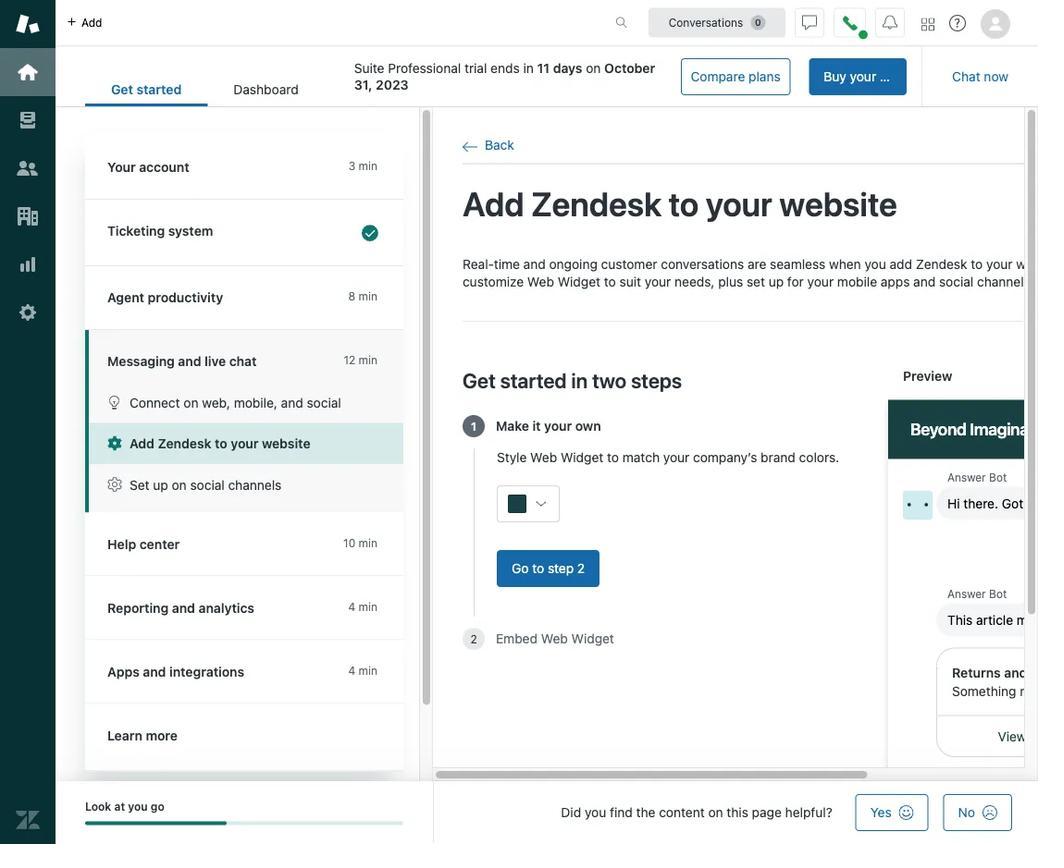 Task type: vqa. For each thing, say whether or not it's contained in the screenshot.


Task type: describe. For each thing, give the bounding box(es) containing it.
connect
[[130, 395, 180, 410]]

days
[[553, 61, 582, 76]]

suite professional trial ends in 11 days on
[[354, 61, 604, 76]]

1 vertical spatial 2
[[470, 633, 477, 646]]

helpful?
[[785, 805, 832, 821]]

12 min
[[344, 354, 377, 367]]

ticketing system button
[[85, 200, 400, 266]]

got
[[1002, 496, 1023, 511]]

1 answer from the top
[[947, 471, 986, 484]]

1 horizontal spatial you
[[585, 805, 606, 821]]

this
[[947, 612, 973, 628]]

time
[[494, 256, 520, 272]]

returns
[[952, 665, 1001, 680]]

company's
[[693, 450, 757, 465]]

tab list containing get started
[[85, 72, 324, 106]]

productivity
[[148, 290, 223, 305]]

october
[[604, 61, 655, 76]]

make it your own
[[496, 418, 601, 434]]

messaging and live chat
[[107, 354, 257, 369]]

compare plans button
[[681, 58, 790, 95]]

trial for professional
[[464, 61, 487, 76]]

conversations
[[669, 16, 743, 29]]

content
[[659, 805, 705, 821]]

steps
[[631, 368, 682, 392]]

get started in two steps
[[463, 368, 682, 392]]

2 answer bot from the top
[[947, 588, 1007, 601]]

add inside button
[[130, 436, 154, 451]]

ends
[[491, 61, 520, 76]]

professional
[[388, 61, 461, 76]]

views image
[[16, 108, 40, 132]]

4 for apps and integrations
[[348, 664, 355, 677]]

conversations button
[[649, 8, 785, 37]]

web,
[[202, 395, 230, 410]]

to right go
[[532, 561, 544, 576]]

real-time and ongoing customer conversations are seamless when you add zendesk to your web
[[463, 256, 1038, 290]]

get for get started
[[111, 82, 133, 97]]

min for reporting and analytics
[[359, 600, 377, 613]]

beyond imaginatio
[[910, 419, 1038, 439]]

get started image
[[16, 60, 40, 84]]

match
[[622, 450, 660, 465]]

add inside dropdown button
[[81, 16, 102, 29]]

seamless
[[770, 256, 826, 272]]

customer
[[601, 256, 657, 272]]

this
[[727, 805, 748, 821]]

1 horizontal spatial social
[[307, 395, 341, 410]]

learn more button
[[85, 705, 400, 767]]

and for returns and ex something not
[[1004, 665, 1027, 680]]

center
[[139, 537, 180, 552]]

no button
[[943, 795, 1012, 832]]

0 horizontal spatial you
[[128, 801, 148, 814]]

zendesk inside add zendesk to your website button
[[158, 436, 211, 451]]

view
[[998, 729, 1027, 744]]

ex
[[1031, 665, 1038, 680]]

set up on social channels button
[[89, 464, 403, 506]]

embed
[[496, 631, 538, 646]]

now
[[984, 69, 1008, 84]]

chat
[[229, 354, 257, 369]]

more
[[146, 728, 178, 743]]

and inside button
[[281, 395, 303, 410]]

progress bar image
[[85, 822, 227, 826]]

and inside real-time and ongoing customer conversations are seamless when you add zendesk to your web
[[523, 256, 546, 272]]

mobile,
[[234, 395, 277, 410]]

add zendesk to your website button
[[89, 423, 403, 464]]

add zendesk to your website inside button
[[130, 436, 310, 451]]

look
[[85, 801, 111, 814]]

to down web,
[[215, 436, 227, 451]]

page
[[752, 805, 782, 821]]

1 answer bot from the top
[[947, 471, 1007, 484]]

ticketing system
[[107, 223, 213, 239]]

min for agent productivity
[[359, 290, 377, 303]]

to inside real-time and ongoing customer conversations are seamless when you add zendesk to your web
[[971, 256, 983, 272]]

october 31, 2023
[[354, 61, 655, 93]]

look at you go
[[85, 801, 164, 814]]

agent
[[107, 290, 144, 305]]

8
[[348, 290, 355, 303]]

4 min for analytics
[[348, 600, 377, 613]]

min for messaging and live chat
[[359, 354, 377, 367]]

when
[[829, 256, 861, 272]]

add zendesk to your website inside content-title 'region'
[[463, 184, 897, 223]]

suite
[[354, 61, 384, 76]]

channels
[[228, 477, 282, 493]]

you inside real-time and ongoing customer conversations are seamless when you add zendesk to your web
[[865, 256, 886, 272]]

there.
[[963, 496, 998, 511]]

to inside content-title 'region'
[[669, 184, 699, 223]]

1 vertical spatial social
[[190, 477, 225, 493]]

the
[[636, 805, 655, 821]]

12
[[344, 354, 355, 367]]

min for your account
[[359, 160, 377, 173]]

and for messaging and live chat
[[178, 354, 201, 369]]

chat
[[952, 69, 980, 84]]

min for apps and integrations
[[359, 664, 377, 677]]

buy
[[824, 69, 846, 84]]

apps
[[107, 664, 140, 680]]

11
[[537, 61, 550, 76]]

live
[[205, 354, 226, 369]]

zendesk inside real-time and ongoing customer conversations are seamless when you add zendesk to your web
[[916, 256, 967, 272]]

zendesk products image
[[921, 18, 934, 31]]

web
[[1016, 256, 1038, 272]]

yes
[[870, 805, 892, 821]]

something
[[952, 684, 1016, 699]]

ticketing
[[107, 223, 165, 239]]

your down "connect on web, mobile, and social" button at the left of the page
[[231, 436, 259, 451]]

your inside real-time and ongoing customer conversations are seamless when you add zendesk to your web
[[986, 256, 1013, 272]]

are
[[748, 256, 766, 272]]

this article mig
[[947, 612, 1038, 628]]

on inside "section"
[[586, 61, 601, 76]]

your right match
[[663, 450, 690, 465]]

on left web,
[[184, 395, 199, 410]]

view ar
[[998, 729, 1038, 744]]

get for get started in two steps
[[463, 368, 496, 392]]

colors.
[[799, 450, 839, 465]]

imaginatio
[[970, 419, 1038, 439]]

in inside "section"
[[523, 61, 534, 76]]



Task type: locate. For each thing, give the bounding box(es) containing it.
your up are
[[706, 184, 772, 223]]

social right mobile,
[[307, 395, 341, 410]]

widget
[[561, 450, 604, 465], [571, 631, 614, 646]]

2 vertical spatial zendesk
[[158, 436, 211, 451]]

content-title region
[[463, 183, 1038, 225]]

1 horizontal spatial in
[[571, 368, 588, 392]]

widget down own
[[561, 450, 604, 465]]

5 min from the top
[[359, 600, 377, 613]]

and inside returns and ex something not
[[1004, 665, 1027, 680]]

1 horizontal spatial get
[[463, 368, 496, 392]]

0 horizontal spatial add zendesk to your website
[[130, 436, 310, 451]]

progress-bar progress bar
[[85, 822, 403, 826]]

bot up article
[[989, 588, 1007, 601]]

connect on web, mobile, and social
[[130, 395, 341, 410]]

2 horizontal spatial zendesk
[[916, 256, 967, 272]]

1 vertical spatial get
[[463, 368, 496, 392]]

learn more
[[107, 728, 178, 743]]

returns and ex something not
[[952, 665, 1038, 699]]

answer up this
[[947, 588, 986, 601]]

10
[[343, 537, 355, 550]]

log
[[888, 459, 1038, 845]]

widget right embed
[[571, 631, 614, 646]]

footer containing did you find the content on this page helpful?
[[56, 782, 1038, 845]]

and left 'analytics' on the bottom
[[172, 600, 195, 616]]

answer up the "hi"
[[947, 471, 986, 484]]

4 min from the top
[[359, 537, 377, 550]]

set up on social channels
[[130, 477, 282, 493]]

a
[[1027, 496, 1034, 511]]

1 vertical spatial widget
[[571, 631, 614, 646]]

in left 11 at right
[[523, 61, 534, 76]]

0 vertical spatial website
[[779, 184, 897, 223]]

widget for style
[[561, 450, 604, 465]]

did you find the content on this page helpful?
[[561, 805, 832, 821]]

1 vertical spatial website
[[262, 436, 310, 451]]

add inside real-time and ongoing customer conversations are seamless when you add zendesk to your web
[[890, 256, 912, 272]]

make
[[496, 418, 529, 434]]

in left the "two"
[[571, 368, 588, 392]]

widget for embed
[[571, 631, 614, 646]]

answer
[[947, 471, 986, 484], [947, 588, 986, 601]]

0 horizontal spatial add
[[130, 436, 154, 451]]

it
[[532, 418, 541, 434]]

2
[[577, 561, 585, 576], [470, 633, 477, 646]]

back
[[485, 137, 514, 153]]

zendesk up set up on social channels
[[158, 436, 211, 451]]

2 left embed
[[470, 633, 477, 646]]

button displays agent's chat status as invisible. image
[[802, 15, 817, 30]]

view ar link
[[936, 716, 1038, 758]]

zendesk up ongoing
[[531, 184, 662, 223]]

trial left ends
[[464, 61, 487, 76]]

2 4 min from the top
[[348, 664, 377, 677]]

trial inside the buy your trial button
[[880, 69, 902, 84]]

0 vertical spatial started
[[136, 82, 182, 97]]

2 inside button
[[577, 561, 585, 576]]

1 vertical spatial add
[[890, 256, 912, 272]]

0 horizontal spatial website
[[262, 436, 310, 451]]

4 min for integrations
[[348, 664, 377, 677]]

organizations image
[[16, 204, 40, 229]]

1 vertical spatial bot
[[989, 588, 1007, 601]]

go to step 2 button
[[497, 550, 600, 587]]

up
[[153, 477, 168, 493]]

8 min
[[348, 290, 377, 303]]

add right "when"
[[890, 256, 912, 272]]

footer
[[56, 782, 1038, 845]]

reporting image
[[16, 253, 40, 277]]

section containing suite professional trial ends in
[[339, 58, 907, 95]]

0 horizontal spatial zendesk
[[158, 436, 211, 451]]

and for apps and integrations
[[143, 664, 166, 680]]

1 vertical spatial in
[[571, 368, 588, 392]]

and
[[523, 256, 546, 272], [178, 354, 201, 369], [281, 395, 303, 410], [172, 600, 195, 616], [143, 664, 166, 680], [1004, 665, 1027, 680]]

get started in two steps region
[[463, 255, 1038, 845]]

1 vertical spatial web
[[541, 631, 568, 646]]

add zendesk to your website down web,
[[130, 436, 310, 451]]

add inside content-title 'region'
[[463, 184, 524, 223]]

and inside "heading"
[[178, 354, 201, 369]]

started up 'it' at the right
[[500, 368, 567, 392]]

help
[[107, 537, 136, 552]]

website inside add zendesk to your website button
[[262, 436, 310, 451]]

integrations
[[169, 664, 244, 680]]

1 min from the top
[[359, 160, 377, 173]]

0 vertical spatial answer bot
[[947, 471, 1007, 484]]

preview
[[903, 368, 952, 384]]

embed web widget
[[496, 631, 614, 646]]

article
[[976, 612, 1013, 628]]

trial down notifications image
[[880, 69, 902, 84]]

hi
[[947, 496, 960, 511]]

social right up
[[190, 477, 225, 493]]

4
[[348, 600, 355, 613], [348, 664, 355, 677]]

website up "when"
[[779, 184, 897, 223]]

in inside the 'get started in two steps' region
[[571, 368, 588, 392]]

log containing hi there. got a q
[[888, 459, 1038, 845]]

mig
[[1017, 612, 1038, 628]]

3 min
[[349, 160, 377, 173]]

and left ex
[[1004, 665, 1027, 680]]

buy your trial
[[824, 69, 902, 84]]

0 horizontal spatial 2
[[470, 633, 477, 646]]

bot
[[989, 471, 1007, 484], [989, 588, 1007, 601]]

your inside "section"
[[850, 69, 876, 84]]

connect on web, mobile, and social button
[[89, 382, 403, 423]]

step
[[548, 561, 574, 576]]

October 31, 2023 text field
[[354, 61, 655, 93]]

to left match
[[607, 450, 619, 465]]

dashboard tab
[[208, 72, 324, 106]]

your left web
[[986, 256, 1013, 272]]

on left this
[[708, 805, 723, 821]]

0 vertical spatial bot
[[989, 471, 1007, 484]]

0 vertical spatial in
[[523, 61, 534, 76]]

1 bot from the top
[[989, 471, 1007, 484]]

2 answer from the top
[[947, 588, 986, 601]]

4 min
[[348, 600, 377, 613], [348, 664, 377, 677]]

web
[[530, 450, 557, 465], [541, 631, 568, 646]]

yes button
[[856, 795, 929, 832]]

bot up hi there. got a q
[[989, 471, 1007, 484]]

you
[[865, 256, 886, 272], [128, 801, 148, 814], [585, 805, 606, 821]]

on right "days"
[[586, 61, 601, 76]]

started for get started in two steps
[[500, 368, 567, 392]]

hi there. got a q
[[947, 496, 1038, 511]]

1 vertical spatial add zendesk to your website
[[130, 436, 310, 451]]

chat now
[[952, 69, 1008, 84]]

1 horizontal spatial 2
[[577, 561, 585, 576]]

did
[[561, 805, 581, 821]]

and right apps
[[143, 664, 166, 680]]

1 vertical spatial zendesk
[[916, 256, 967, 272]]

get help image
[[949, 15, 966, 31]]

started
[[136, 82, 182, 97], [500, 368, 567, 392]]

add up set
[[130, 436, 154, 451]]

zendesk left web
[[916, 256, 967, 272]]

web right embed
[[541, 631, 568, 646]]

add zendesk to your website
[[463, 184, 897, 223], [130, 436, 310, 451]]

log inside the 'get started in two steps' region
[[888, 459, 1038, 845]]

your
[[107, 160, 136, 175]]

trial for your
[[880, 69, 902, 84]]

0 vertical spatial add
[[81, 16, 102, 29]]

31,
[[354, 77, 372, 93]]

2 right step
[[577, 561, 585, 576]]

0 vertical spatial social
[[307, 395, 341, 410]]

0 vertical spatial 2
[[577, 561, 585, 576]]

you right did
[[585, 805, 606, 821]]

0 horizontal spatial started
[[136, 82, 182, 97]]

on right up
[[172, 477, 187, 493]]

zendesk inside content-title 'region'
[[531, 184, 662, 223]]

zendesk image
[[16, 809, 40, 833]]

analytics
[[198, 600, 254, 616]]

1 horizontal spatial add
[[890, 256, 912, 272]]

0 vertical spatial 4
[[348, 600, 355, 613]]

1 vertical spatial 4
[[348, 664, 355, 677]]

avatar image
[[903, 491, 933, 520]]

beyond
[[910, 419, 966, 439]]

0 vertical spatial answer
[[947, 471, 986, 484]]

tab list
[[85, 72, 324, 106]]

min inside messaging and live chat "heading"
[[359, 354, 377, 367]]

and for reporting and analytics
[[172, 600, 195, 616]]

agent productivity
[[107, 290, 223, 305]]

1 vertical spatial answer
[[947, 588, 986, 601]]

website inside content-title 'region'
[[779, 184, 897, 223]]

on
[[586, 61, 601, 76], [184, 395, 199, 410], [172, 477, 187, 493], [708, 805, 723, 821]]

add down back button
[[463, 184, 524, 223]]

reporting and analytics
[[107, 600, 254, 616]]

0 vertical spatial zendesk
[[531, 184, 662, 223]]

to left web
[[971, 256, 983, 272]]

1 horizontal spatial trial
[[880, 69, 902, 84]]

2 min from the top
[[359, 290, 377, 303]]

0 horizontal spatial in
[[523, 61, 534, 76]]

system
[[168, 223, 213, 239]]

you right at
[[128, 801, 148, 814]]

0 vertical spatial 4 min
[[348, 600, 377, 613]]

go to step 2
[[512, 561, 585, 576]]

3
[[349, 160, 355, 173]]

2 4 from the top
[[348, 664, 355, 677]]

started up the 'account' at the left of page
[[136, 82, 182, 97]]

your right buy on the top right of page
[[850, 69, 876, 84]]

your inside content-title 'region'
[[706, 184, 772, 223]]

answer bot up this article mig
[[947, 588, 1007, 601]]

learn
[[107, 728, 142, 743]]

and right mobile,
[[281, 395, 303, 410]]

get down add dropdown button
[[111, 82, 133, 97]]

get inside region
[[463, 368, 496, 392]]

two
[[592, 368, 627, 392]]

zendesk support image
[[16, 12, 40, 36]]

returns and exchanges element
[[936, 648, 1038, 758]]

notifications image
[[883, 15, 897, 30]]

find
[[610, 805, 633, 821]]

1 vertical spatial add
[[130, 436, 154, 451]]

2023
[[376, 77, 409, 93]]

your right 'it' at the right
[[544, 418, 572, 434]]

get up 1
[[463, 368, 496, 392]]

0 horizontal spatial trial
[[464, 61, 487, 76]]

main element
[[0, 0, 56, 845]]

add right zendesk support icon
[[81, 16, 102, 29]]

6 min from the top
[[359, 664, 377, 677]]

0 horizontal spatial add
[[81, 16, 102, 29]]

on inside footer
[[708, 805, 723, 821]]

plans
[[749, 69, 781, 84]]

q
[[1037, 496, 1038, 511]]

go
[[151, 801, 164, 814]]

web for embed
[[541, 631, 568, 646]]

min for help center
[[359, 537, 377, 550]]

1 4 min from the top
[[348, 600, 377, 613]]

compare plans
[[691, 69, 781, 84]]

1 vertical spatial started
[[500, 368, 567, 392]]

3 min from the top
[[359, 354, 377, 367]]

set
[[130, 477, 149, 493]]

2 horizontal spatial you
[[865, 256, 886, 272]]

help center
[[107, 537, 180, 552]]

account
[[139, 160, 189, 175]]

0 vertical spatial web
[[530, 450, 557, 465]]

1 vertical spatial answer bot
[[947, 588, 1007, 601]]

admin image
[[16, 301, 40, 325]]

0 vertical spatial add zendesk to your website
[[463, 184, 897, 223]]

add button
[[56, 0, 113, 45]]

website down mobile,
[[262, 436, 310, 451]]

4 for reporting and analytics
[[348, 600, 355, 613]]

1 4 from the top
[[348, 600, 355, 613]]

back button
[[463, 137, 514, 154]]

chat now button
[[937, 58, 1023, 95]]

web for style
[[530, 450, 557, 465]]

style
[[497, 450, 527, 465]]

add
[[81, 16, 102, 29], [890, 256, 912, 272]]

to up conversations
[[669, 184, 699, 223]]

0 horizontal spatial social
[[190, 477, 225, 493]]

website
[[779, 184, 897, 223], [262, 436, 310, 451]]

web down make it your own
[[530, 450, 557, 465]]

dashboard
[[233, 82, 299, 97]]

1 horizontal spatial add
[[463, 184, 524, 223]]

customers image
[[16, 156, 40, 180]]

started for get started
[[136, 82, 182, 97]]

and left live
[[178, 354, 201, 369]]

zendesk
[[531, 184, 662, 223], [916, 256, 967, 272], [158, 436, 211, 451]]

add zendesk to your website up conversations
[[463, 184, 897, 223]]

and right 'time'
[[523, 256, 546, 272]]

style web widget to match your company's brand colors.
[[497, 450, 839, 465]]

0 horizontal spatial get
[[111, 82, 133, 97]]

1 horizontal spatial zendesk
[[531, 184, 662, 223]]

1 horizontal spatial website
[[779, 184, 897, 223]]

1 vertical spatial 4 min
[[348, 664, 377, 677]]

started inside tab list
[[136, 82, 182, 97]]

1 horizontal spatial add zendesk to your website
[[463, 184, 897, 223]]

2 bot from the top
[[989, 588, 1007, 601]]

messaging and live chat heading
[[85, 330, 403, 382]]

0 vertical spatial add
[[463, 184, 524, 223]]

get started
[[111, 82, 182, 97]]

0 vertical spatial get
[[111, 82, 133, 97]]

1 horizontal spatial started
[[500, 368, 567, 392]]

0 vertical spatial widget
[[561, 450, 604, 465]]

section
[[339, 58, 907, 95]]

you right "when"
[[865, 256, 886, 272]]

started inside region
[[500, 368, 567, 392]]

not
[[1020, 684, 1038, 699]]

answer bot up the there.
[[947, 471, 1007, 484]]



